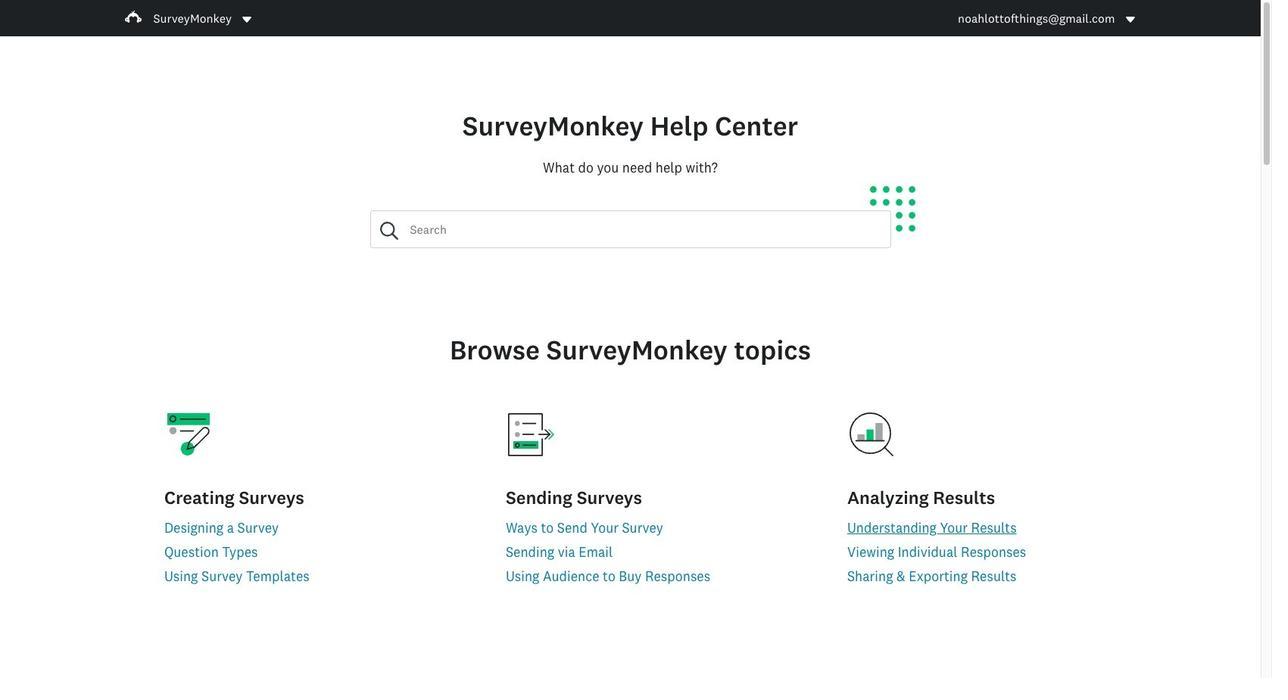 Task type: locate. For each thing, give the bounding box(es) containing it.
open image
[[241, 13, 253, 25], [1125, 13, 1137, 25], [242, 16, 252, 22], [1126, 16, 1135, 22]]

Search text field
[[398, 211, 891, 248]]

search image
[[380, 222, 398, 240], [380, 222, 398, 240]]



Task type: vqa. For each thing, say whether or not it's contained in the screenshot.
first Open image from left
yes



